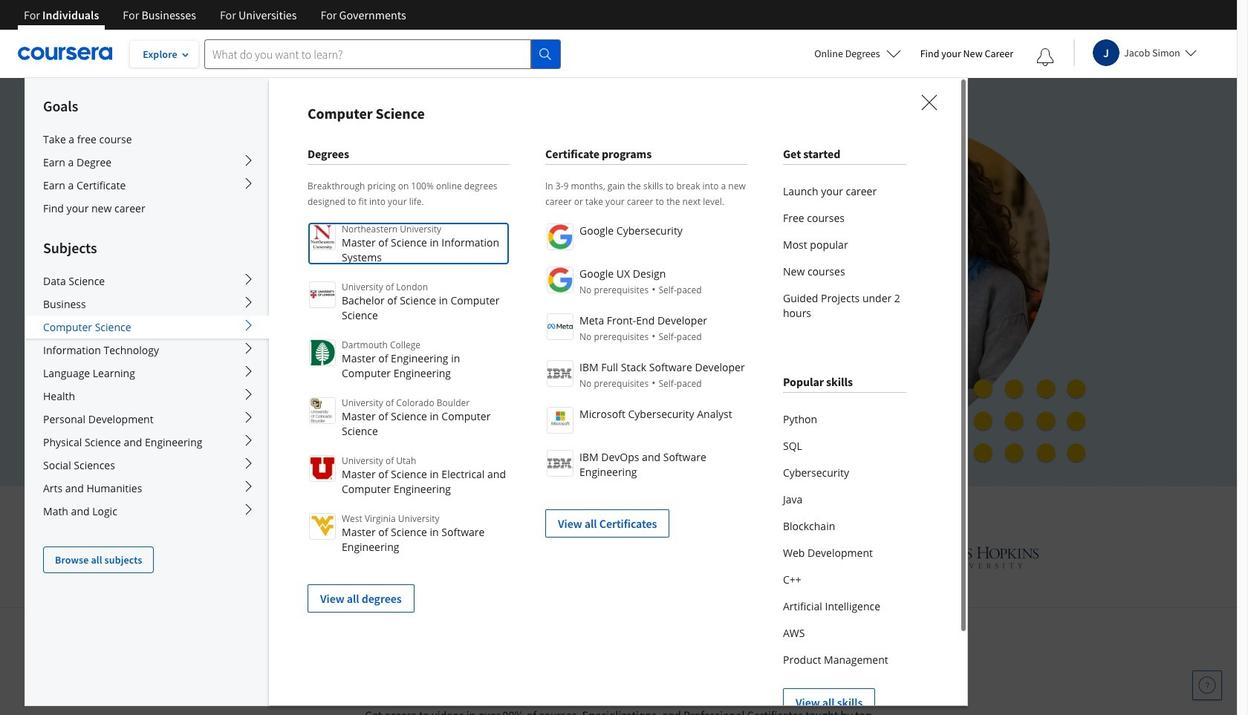 Task type: locate. For each thing, give the bounding box(es) containing it.
2 partnername logo image from the top
[[547, 267, 574, 294]]

duke university image
[[362, 544, 431, 568]]

dartmouth college logo image
[[309, 340, 336, 366]]

0 vertical spatial list item
[[546, 495, 748, 538]]

group
[[25, 77, 968, 716]]

None search field
[[204, 39, 561, 69]]

2 horizontal spatial list item
[[783, 674, 907, 716]]

google image
[[479, 544, 559, 572]]

university of london logo image
[[309, 282, 336, 308]]

coursera plus image
[[188, 140, 414, 162]]

1 vertical spatial list item
[[308, 570, 510, 613]]

banner navigation
[[12, 0, 418, 41]]

list
[[783, 178, 907, 327], [308, 222, 510, 613], [546, 222, 748, 538], [783, 407, 907, 716]]

5 partnername logo image from the top
[[547, 407, 574, 434]]

university of illinois at urbana-champaign image
[[198, 546, 314, 570]]

2 vertical spatial list item
[[783, 674, 907, 716]]

1 horizontal spatial list item
[[546, 495, 748, 538]]

university of michigan image
[[607, 537, 646, 578]]

1 partnername logo image from the top
[[547, 224, 574, 250]]

university of utah logo image
[[309, 456, 336, 482]]

list item
[[546, 495, 748, 538], [308, 570, 510, 613], [783, 674, 907, 716]]

northeastern university  logo image
[[309, 224, 336, 250]]

0 horizontal spatial list item
[[308, 570, 510, 613]]

west virginia university logo image
[[309, 514, 336, 540]]

What do you want to learn? text field
[[204, 39, 531, 69]]

6 partnername logo image from the top
[[547, 450, 574, 477]]

list item for 6th partnername logo from the top of the page
[[546, 495, 748, 538]]

partnername logo image
[[547, 224, 574, 250], [547, 267, 574, 294], [547, 314, 574, 340], [547, 360, 574, 387], [547, 407, 574, 434], [547, 450, 574, 477]]



Task type: vqa. For each thing, say whether or not it's contained in the screenshot.
middle "list item"
yes



Task type: describe. For each thing, give the bounding box(es) containing it.
coursera image
[[18, 42, 112, 66]]

johns hopkins university image
[[898, 544, 1039, 572]]

help center image
[[1199, 677, 1217, 695]]

explore menu element
[[25, 78, 269, 574]]

university of colorado boulder logo image
[[309, 398, 336, 424]]

list item for the west virginia university logo
[[308, 570, 510, 613]]

3 partnername logo image from the top
[[547, 314, 574, 340]]

4 partnername logo image from the top
[[547, 360, 574, 387]]

hec paris image
[[798, 543, 850, 573]]



